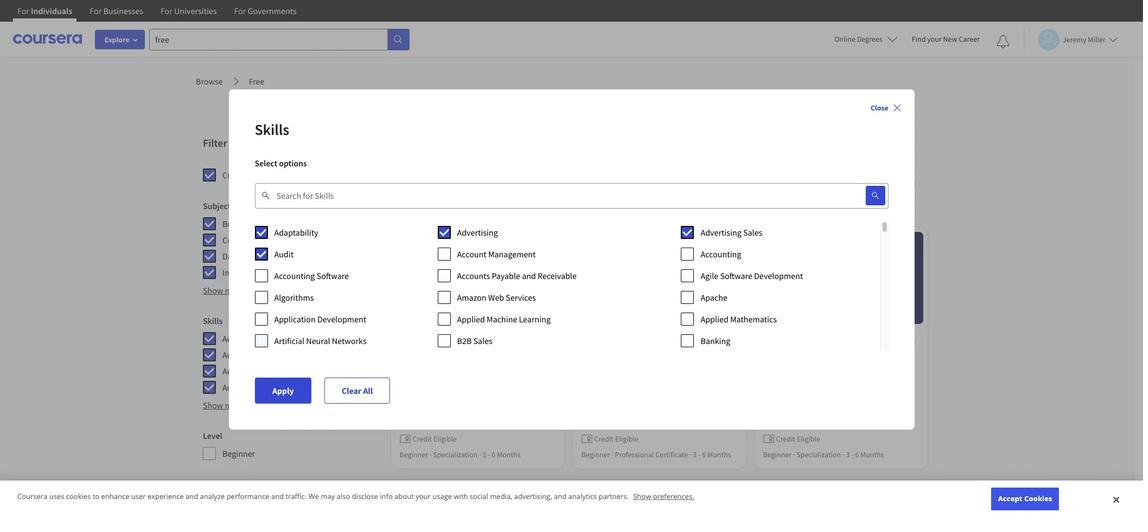 Task type: describe. For each thing, give the bounding box(es) containing it.
web
[[488, 293, 504, 303]]

show more for audit
[[203, 400, 244, 411]]

1 champaign from the left
[[516, 337, 552, 346]]

your inside 'link'
[[928, 34, 942, 44]]

information technology button
[[741, 175, 840, 192]]

algorithms
[[274, 293, 314, 303]]

and inside button
[[483, 179, 495, 188]]

apply button
[[255, 378, 311, 404]]

may
[[321, 492, 335, 502]]

2 at from the left
[[846, 337, 852, 346]]

social sciences
[[852, 179, 900, 188]]

business inside subject group
[[222, 219, 254, 230]]

social
[[852, 179, 871, 188]]

2 university from the left
[[782, 337, 814, 346]]

data science button
[[674, 175, 737, 192]]

sales up agile software development
[[743, 227, 763, 238]]

audit inside select skills options element
[[274, 249, 294, 260]]

b2b
[[457, 336, 472, 347]]

audit inside button
[[604, 200, 621, 210]]

duration
[[203, 480, 235, 491]]

1 illinois from the left
[[460, 337, 481, 346]]

performance
[[227, 492, 269, 502]]

user
[[131, 492, 146, 502]]

math
[[465, 179, 481, 188]]

1 of from the left
[[452, 337, 458, 346]]

eligible inside button
[[415, 179, 438, 188]]

disclose
[[352, 492, 378, 502]]

banking
[[701, 336, 731, 347]]

and inside select skills options element
[[522, 271, 536, 282]]

for for universities
[[161, 5, 172, 16]]

account
[[457, 249, 487, 260]]

free
[[249, 76, 265, 87]]

beginner inside level group
[[222, 449, 255, 460]]

clear all
[[647, 200, 673, 210]]

enhance
[[101, 492, 129, 502]]

advertising,
[[514, 492, 552, 502]]

accounting software
[[274, 271, 349, 282]]

learning
[[519, 314, 551, 325]]

adaptability inside skills group
[[222, 334, 266, 345]]

credit eligible inside credit eligible button
[[394, 179, 438, 188]]

professional
[[615, 451, 654, 460]]

accept cookies
[[998, 495, 1053, 504]]

application development
[[274, 314, 366, 325]]

Search by keyword search field
[[276, 183, 840, 209]]

apply
[[272, 386, 294, 397]]

advertising sales button
[[387, 196, 464, 214]]

find your new career link
[[907, 33, 985, 46]]

advertising inside button
[[475, 200, 511, 210]]

clear all
[[342, 386, 373, 397]]

2 3 from the left
[[693, 451, 697, 460]]

credit eligible button
[[387, 175, 454, 192]]

browse
[[196, 76, 223, 87]]

businesses
[[103, 5, 143, 16]]

applied for applied machine learning
[[457, 314, 485, 325]]

adaptability inside select skills options element
[[274, 227, 318, 238]]

1 specialization from the left
[[433, 451, 478, 460]]

clear all button
[[324, 378, 390, 404]]

1 · from the left
[[430, 451, 432, 460]]

for governments
[[234, 5, 297, 16]]

all
[[363, 386, 373, 397]]

data inside subject group
[[222, 251, 239, 262]]

show for audit
[[203, 400, 223, 411]]

media,
[[490, 492, 512, 502]]

skills inside skills group
[[203, 316, 223, 327]]

show notifications image
[[997, 35, 1010, 48]]

2 champaign from the left
[[880, 337, 916, 346]]

select skills options element
[[255, 222, 889, 352]]

3-
[[222, 498, 230, 508]]

data science inside button
[[681, 179, 721, 188]]

technology inside subject group
[[267, 268, 309, 278]]

advertising button
[[468, 196, 527, 214]]

analytics
[[568, 492, 597, 502]]

2 urbana- from the left
[[854, 337, 880, 346]]

select
[[255, 158, 277, 169]]

information technology inside button
[[748, 179, 824, 188]]

3 3 from the left
[[846, 451, 850, 460]]

software for agile
[[720, 271, 753, 282]]

advertising sales inside advertising sales button
[[394, 200, 448, 210]]

2 illinois from the left
[[823, 337, 844, 346]]

audit button
[[597, 196, 636, 214]]

social
[[470, 492, 488, 502]]

show more button for audit
[[203, 399, 244, 412]]

mathematics
[[730, 314, 777, 325]]

months inside duration group
[[236, 498, 263, 508]]

coursera uses cookies to enhance user experience and analyze performance and traffic. we may also disclose info about your usage with social media, advertising, and analytics partners. show preferences.
[[17, 492, 694, 502]]

level
[[203, 431, 222, 442]]

information inside subject group
[[222, 268, 266, 278]]

2 · from the left
[[479, 451, 481, 460]]

networks
[[332, 336, 367, 347]]

certificate
[[656, 451, 689, 460]]

sales right b2b
[[473, 336, 493, 347]]

1 3 from the left
[[483, 451, 487, 460]]

1 university from the left
[[418, 337, 450, 346]]

duration group
[[203, 479, 380, 510]]

beginner · professional certificate · 3 - 6 months
[[582, 451, 732, 460]]

3 · from the left
[[612, 451, 614, 460]]

for individuals
[[17, 5, 72, 16]]

level group
[[203, 430, 380, 461]]

individuals
[[31, 5, 72, 16]]

more for audit
[[225, 400, 244, 411]]

payable
[[492, 271, 520, 282]]

options
[[279, 158, 307, 169]]

find
[[912, 34, 926, 44]]

1 university of illinois at urbana-champaign from the left
[[418, 337, 552, 346]]

amazon
[[457, 293, 487, 303]]

1 vertical spatial development
[[317, 314, 366, 325]]

applied machine learning
[[457, 314, 551, 325]]

coursera image
[[13, 31, 82, 48]]

computer science inside subject group
[[222, 235, 289, 246]]

3-6 months
[[222, 498, 263, 508]]

computer science button
[[534, 175, 614, 192]]

partners.
[[599, 492, 629, 502]]

filter
[[203, 136, 227, 150]]

traffic.
[[286, 492, 307, 502]]

close button
[[867, 98, 906, 118]]

for for governments
[[234, 5, 246, 16]]

info
[[380, 492, 393, 502]]

show preferences. link
[[633, 492, 694, 502]]

subject
[[203, 201, 231, 212]]

clear for clear all
[[342, 386, 361, 397]]

advertising sales inside select skills options element
[[701, 227, 763, 238]]

adaptability inside button
[[538, 200, 577, 210]]

3 - from the left
[[852, 451, 854, 460]]

close
[[871, 103, 889, 113]]

preferences.
[[653, 492, 694, 502]]

computer inside subject group
[[222, 235, 259, 246]]

receivable
[[538, 271, 577, 282]]

uses
[[49, 492, 64, 502]]

we
[[309, 492, 319, 502]]

sales inside button
[[431, 200, 448, 210]]

skills dialog
[[229, 90, 915, 430]]

application
[[274, 314, 316, 325]]

applied mathematics
[[701, 314, 777, 325]]

by
[[229, 136, 241, 150]]

2 specialization from the left
[[797, 451, 842, 460]]

software for accounting
[[317, 271, 349, 282]]

0 horizontal spatial your
[[416, 492, 431, 502]]

advertising inside button
[[394, 200, 430, 210]]

computer science inside button
[[541, 179, 598, 188]]

data science inside subject group
[[222, 251, 269, 262]]



Task type: locate. For each thing, give the bounding box(es) containing it.
4 for from the left
[[234, 5, 246, 16]]

1 at from the left
[[482, 337, 489, 346]]

information inside button
[[748, 179, 786, 188]]

sales inside skills group
[[265, 366, 284, 377]]

audit up accounting software at the bottom
[[274, 249, 294, 260]]

computer science down subject on the left top of the page
[[222, 235, 289, 246]]

business inside button
[[626, 179, 654, 188]]

6 inside duration group
[[230, 498, 234, 508]]

1 horizontal spatial audit
[[274, 249, 294, 260]]

0 horizontal spatial adaptability
[[222, 334, 266, 345]]

2 more from the top
[[225, 400, 244, 411]]

accounting for accounting
[[701, 249, 741, 260]]

1 horizontal spatial beginner · specialization · 3 - 6 months
[[764, 451, 885, 460]]

0 horizontal spatial data science
[[222, 251, 269, 262]]

0 horizontal spatial 3
[[483, 451, 487, 460]]

advertising sales up apply
[[222, 366, 284, 377]]

0 horizontal spatial specialization
[[433, 451, 478, 460]]

accounts
[[457, 271, 490, 282]]

computer inside button
[[541, 179, 573, 188]]

1 horizontal spatial computer science
[[541, 179, 598, 188]]

credit
[[222, 170, 245, 181], [394, 179, 413, 188], [413, 435, 432, 445], [595, 435, 614, 445], [777, 435, 796, 445]]

your right find
[[928, 34, 942, 44]]

neural
[[306, 336, 330, 347]]

0 horizontal spatial urbana-
[[490, 337, 516, 346]]

coursera
[[17, 492, 47, 502]]

skills
[[255, 120, 289, 139], [203, 316, 223, 327]]

advertising sales inside skills group
[[222, 366, 284, 377]]

0 horizontal spatial beginner · specialization · 3 - 6 months
[[400, 451, 521, 460]]

1 horizontal spatial information
[[748, 179, 786, 188]]

about
[[395, 492, 414, 502]]

1 horizontal spatial data
[[681, 179, 695, 188]]

1 vertical spatial information technology
[[222, 268, 309, 278]]

1 vertical spatial audit
[[274, 249, 294, 260]]

2 horizontal spatial audit
[[604, 200, 621, 210]]

1 vertical spatial adaptability
[[274, 227, 318, 238]]

0 vertical spatial show
[[203, 285, 223, 296]]

agile software development
[[701, 271, 803, 282]]

1 horizontal spatial urbana-
[[854, 337, 880, 346]]

development
[[754, 271, 803, 282], [317, 314, 366, 325]]

help center image
[[1115, 492, 1128, 505]]

clear
[[647, 200, 664, 210], [342, 386, 361, 397]]

2 - from the left
[[699, 451, 701, 460]]

clear left "all"
[[342, 386, 361, 397]]

0 horizontal spatial clear
[[342, 386, 361, 397]]

development up mathematics
[[754, 271, 803, 282]]

1 vertical spatial business
[[222, 219, 254, 230]]

clear inside skills "dialog"
[[342, 386, 361, 397]]

adaptability up accounting software at the bottom
[[274, 227, 318, 238]]

2 of from the left
[[815, 337, 822, 346]]

1 applied from the left
[[457, 314, 485, 325]]

accounting for accounting software
[[274, 271, 315, 282]]

artificial
[[274, 336, 304, 347]]

1 horizontal spatial university of illinois at urbana-champaign
[[782, 337, 916, 346]]

career
[[959, 34, 980, 44]]

2 for from the left
[[90, 5, 102, 16]]

0 horizontal spatial at
[[482, 337, 489, 346]]

1 vertical spatial accounting
[[274, 271, 315, 282]]

2 horizontal spatial adaptability
[[538, 200, 577, 210]]

artificial neural networks
[[274, 336, 367, 347]]

1 vertical spatial skills
[[203, 316, 223, 327]]

0 vertical spatial data
[[681, 179, 695, 188]]

1 horizontal spatial 3
[[693, 451, 697, 460]]

data inside button
[[681, 179, 695, 188]]

computer science up adaptability button
[[541, 179, 598, 188]]

1 for from the left
[[17, 5, 29, 16]]

information technology
[[748, 179, 824, 188], [222, 268, 309, 278]]

2 vertical spatial adaptability
[[222, 334, 266, 345]]

0 horizontal spatial computer science
[[222, 235, 289, 246]]

2 show more button from the top
[[203, 399, 244, 412]]

also
[[337, 492, 350, 502]]

your
[[928, 34, 942, 44], [416, 492, 431, 502]]

of
[[452, 337, 458, 346], [815, 337, 822, 346]]

0 horizontal spatial business
[[222, 219, 254, 230]]

0 vertical spatial technology
[[788, 179, 824, 188]]

2 vertical spatial audit
[[222, 383, 242, 393]]

for for businesses
[[90, 5, 102, 16]]

1 horizontal spatial at
[[846, 337, 852, 346]]

applied for applied mathematics
[[701, 314, 729, 325]]

audit left apply button
[[222, 383, 242, 393]]

cookies
[[1025, 495, 1053, 504]]

1 beginner · specialization · 3 - 6 months from the left
[[400, 451, 521, 460]]

0 vertical spatial development
[[754, 271, 803, 282]]

clear for clear all
[[647, 200, 664, 210]]

2 university of illinois at urbana-champaign from the left
[[782, 337, 916, 346]]

show for information technology
[[203, 285, 223, 296]]

1 horizontal spatial -
[[699, 451, 701, 460]]

social sciences button
[[844, 175, 916, 192]]

data science
[[681, 179, 721, 188], [222, 251, 269, 262]]

analyze
[[200, 492, 225, 502]]

for left individuals
[[17, 5, 29, 16]]

at
[[482, 337, 489, 346], [846, 337, 852, 346]]

1 horizontal spatial adaptability
[[274, 227, 318, 238]]

data down subject on the left top of the page
[[222, 251, 239, 262]]

0 vertical spatial adaptability
[[538, 200, 577, 210]]

4 · from the left
[[690, 451, 692, 460]]

search image
[[871, 192, 880, 200]]

1 horizontal spatial skills
[[255, 120, 289, 139]]

data right 'business' button
[[681, 179, 695, 188]]

business up clear all
[[626, 179, 654, 188]]

information technology inside subject group
[[222, 268, 309, 278]]

1 horizontal spatial applied
[[701, 314, 729, 325]]

1 horizontal spatial business
[[626, 179, 654, 188]]

cookies
[[66, 492, 91, 502]]

audit
[[604, 200, 621, 210], [274, 249, 294, 260], [222, 383, 242, 393]]

accept cookies button
[[992, 489, 1059, 511]]

universities
[[174, 5, 217, 16]]

software
[[317, 271, 349, 282], [720, 271, 753, 282]]

accept
[[998, 495, 1023, 504]]

accounts payable and receivable
[[457, 271, 577, 282]]

0 horizontal spatial computer
[[222, 235, 259, 246]]

1 horizontal spatial development
[[754, 271, 803, 282]]

1 horizontal spatial advertising sales
[[394, 200, 448, 210]]

0 horizontal spatial applied
[[457, 314, 485, 325]]

1 horizontal spatial champaign
[[880, 337, 916, 346]]

0 vertical spatial computer science
[[541, 179, 598, 188]]

0 horizontal spatial champaign
[[516, 337, 552, 346]]

applied
[[457, 314, 485, 325], [701, 314, 729, 325]]

3 for from the left
[[161, 5, 172, 16]]

2 beginner · specialization · 3 - 6 months from the left
[[764, 451, 885, 460]]

for left businesses
[[90, 5, 102, 16]]

business button
[[619, 175, 669, 192]]

2 show more from the top
[[203, 400, 244, 411]]

and right payable
[[522, 271, 536, 282]]

accounting up the agile
[[701, 249, 741, 260]]

1 horizontal spatial specialization
[[797, 451, 842, 460]]

1 horizontal spatial university
[[782, 337, 814, 346]]

6 · from the left
[[843, 451, 845, 460]]

0 vertical spatial show more
[[203, 285, 244, 296]]

development up networks
[[317, 314, 366, 325]]

1 horizontal spatial data science
[[681, 179, 721, 188]]

0 horizontal spatial of
[[452, 337, 458, 346]]

machine
[[487, 314, 517, 325]]

browse link
[[196, 75, 223, 88]]

0 horizontal spatial accounting
[[274, 271, 315, 282]]

more for information technology
[[225, 285, 244, 296]]

skills group
[[203, 315, 380, 395]]

computer science
[[541, 179, 598, 188], [222, 235, 289, 246]]

5 · from the left
[[794, 451, 796, 460]]

0 vertical spatial your
[[928, 34, 942, 44]]

1 vertical spatial computer science
[[222, 235, 289, 246]]

2 horizontal spatial -
[[852, 451, 854, 460]]

2 horizontal spatial advertising sales
[[701, 227, 763, 238]]

show more for information technology
[[203, 285, 244, 296]]

for left universities
[[161, 5, 172, 16]]

1 horizontal spatial information technology
[[748, 179, 824, 188]]

show more
[[203, 285, 244, 296], [203, 400, 244, 411]]

1 show more button from the top
[[203, 284, 244, 297]]

1 more from the top
[[225, 285, 244, 296]]

1 show more from the top
[[203, 285, 244, 296]]

1 vertical spatial advertising sales
[[701, 227, 763, 238]]

technology
[[788, 179, 824, 188], [267, 268, 309, 278]]

advertising sales down credit eligible button
[[394, 200, 448, 210]]

0 horizontal spatial development
[[317, 314, 366, 325]]

0 vertical spatial advertising sales
[[394, 200, 448, 210]]

applied down 'amazon'
[[457, 314, 485, 325]]

1 vertical spatial data
[[222, 251, 239, 262]]

adaptability down computer science button
[[538, 200, 577, 210]]

advertising sales
[[394, 200, 448, 210], [701, 227, 763, 238], [222, 366, 284, 377]]

0 vertical spatial data science
[[681, 179, 721, 188]]

your right about on the bottom of the page
[[416, 492, 431, 502]]

and left traffic.
[[271, 492, 284, 502]]

filter by
[[203, 136, 241, 150]]

-
[[488, 451, 491, 460], [699, 451, 701, 460], [852, 451, 854, 460]]

0 vertical spatial business
[[626, 179, 654, 188]]

management
[[488, 249, 536, 260]]

illinois
[[460, 337, 481, 346], [823, 337, 844, 346]]

2 horizontal spatial 3
[[846, 451, 850, 460]]

0 vertical spatial audit
[[604, 200, 621, 210]]

show more button for information technology
[[203, 284, 244, 297]]

0 vertical spatial information
[[748, 179, 786, 188]]

0 horizontal spatial illinois
[[460, 337, 481, 346]]

0 horizontal spatial -
[[488, 451, 491, 460]]

adaptability button
[[531, 196, 592, 214]]

sales up apply
[[265, 366, 284, 377]]

audit down 'business' button
[[604, 200, 621, 210]]

1 horizontal spatial accounting
[[701, 249, 741, 260]]

clear all button
[[641, 196, 679, 214]]

1 vertical spatial show more
[[203, 400, 244, 411]]

1 - from the left
[[488, 451, 491, 460]]

1 horizontal spatial your
[[928, 34, 942, 44]]

for left governments
[[234, 5, 246, 16]]

0 horizontal spatial audit
[[222, 383, 242, 393]]

accounting up 'algorithms'
[[274, 271, 315, 282]]

skills inside skills "dialog"
[[255, 120, 289, 139]]

business
[[626, 179, 654, 188], [222, 219, 254, 230]]

adaptability left artificial
[[222, 334, 266, 345]]

0 horizontal spatial technology
[[267, 268, 309, 278]]

logic
[[497, 179, 513, 188]]

business down subject on the left top of the page
[[222, 219, 254, 230]]

1 vertical spatial information
[[222, 268, 266, 278]]

computer up adaptability button
[[541, 179, 573, 188]]

computer
[[541, 179, 573, 188], [222, 235, 259, 246]]

new
[[943, 34, 958, 44]]

technology inside button
[[788, 179, 824, 188]]

1 vertical spatial your
[[416, 492, 431, 502]]

accounting
[[701, 249, 741, 260], [274, 271, 315, 282]]

0 horizontal spatial advertising sales
[[222, 366, 284, 377]]

0 horizontal spatial university of illinois at urbana-champaign
[[418, 337, 552, 346]]

0 vertical spatial computer
[[541, 179, 573, 188]]

0 vertical spatial clear
[[647, 200, 664, 210]]

1 horizontal spatial technology
[[788, 179, 824, 188]]

and left analyze
[[186, 492, 198, 502]]

0 vertical spatial more
[[225, 285, 244, 296]]

1 vertical spatial show
[[203, 400, 223, 411]]

0 vertical spatial accounting
[[701, 249, 741, 260]]

and left analytics
[[554, 492, 567, 502]]

sales down credit eligible button
[[431, 200, 448, 210]]

2 vertical spatial advertising sales
[[222, 366, 284, 377]]

0 vertical spatial show more button
[[203, 284, 244, 297]]

with
[[454, 492, 468, 502]]

1 horizontal spatial software
[[720, 271, 753, 282]]

audit inside skills group
[[222, 383, 242, 393]]

0 vertical spatial information technology
[[748, 179, 824, 188]]

amazon web services
[[457, 293, 536, 303]]

and right math
[[483, 179, 495, 188]]

0 horizontal spatial data
[[222, 251, 239, 262]]

0 horizontal spatial information
[[222, 268, 266, 278]]

to
[[93, 492, 99, 502]]

0 horizontal spatial information technology
[[222, 268, 309, 278]]

1 software from the left
[[317, 271, 349, 282]]

0 horizontal spatial skills
[[203, 316, 223, 327]]

math and logic
[[465, 179, 513, 188]]

specialization
[[433, 451, 478, 460], [797, 451, 842, 460]]

software right the agile
[[720, 271, 753, 282]]

0 horizontal spatial university
[[418, 337, 450, 346]]

2 vertical spatial show
[[633, 492, 651, 502]]

clear left all
[[647, 200, 664, 210]]

governments
[[248, 5, 297, 16]]

all
[[665, 200, 673, 210]]

information
[[748, 179, 786, 188], [222, 268, 266, 278]]

for for individuals
[[17, 5, 29, 16]]

1 vertical spatial technology
[[267, 268, 309, 278]]

months
[[497, 451, 521, 460], [708, 451, 732, 460], [861, 451, 885, 460], [236, 498, 263, 508]]

0 horizontal spatial software
[[317, 271, 349, 282]]

1 horizontal spatial of
[[815, 337, 822, 346]]

1 vertical spatial data science
[[222, 251, 269, 262]]

beginner · specialization · 3 - 6 months
[[400, 451, 521, 460], [764, 451, 885, 460]]

2 software from the left
[[720, 271, 753, 282]]

credit inside button
[[394, 179, 413, 188]]

banner navigation
[[9, 0, 305, 30]]

2 applied from the left
[[701, 314, 729, 325]]

1 urbana- from the left
[[490, 337, 516, 346]]

find your new career
[[912, 34, 980, 44]]

subject group
[[203, 200, 380, 280]]

select options
[[255, 158, 307, 169]]

1 horizontal spatial illinois
[[823, 337, 844, 346]]

advertising sales up agile software development
[[701, 227, 763, 238]]

agile
[[701, 271, 719, 282]]

for universities
[[161, 5, 217, 16]]

math and logic button
[[458, 175, 529, 192]]

applied down apache
[[701, 314, 729, 325]]

computer down subject on the left top of the page
[[222, 235, 259, 246]]

apache
[[701, 293, 728, 303]]

None search field
[[149, 28, 410, 50]]

software up application development
[[317, 271, 349, 282]]



Task type: vqa. For each thing, say whether or not it's contained in the screenshot.
bottommost Analyst
no



